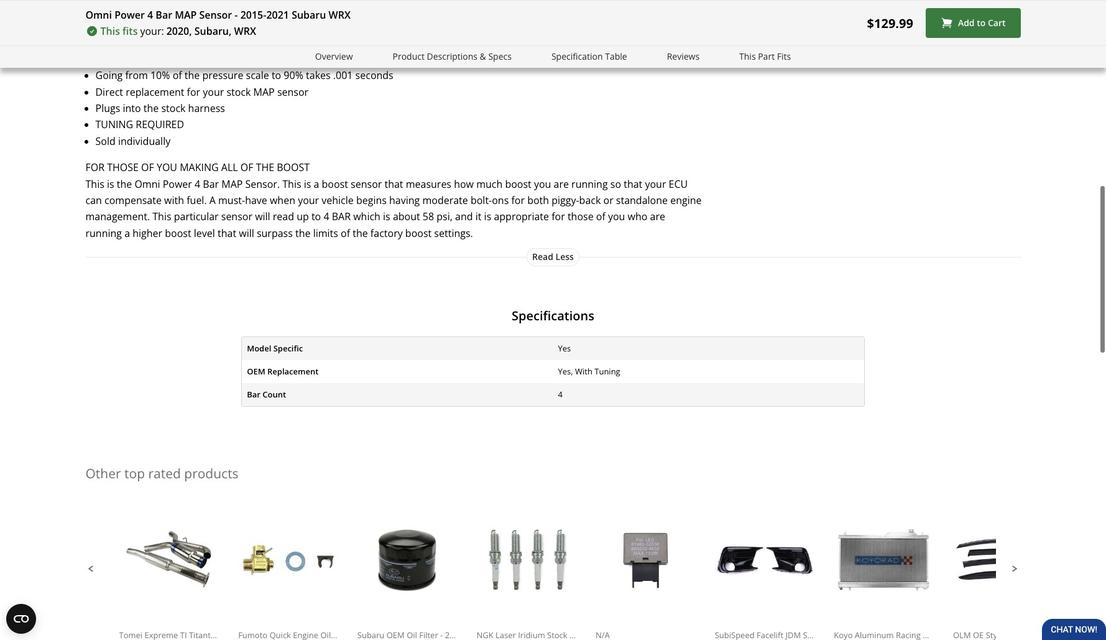 Task type: locate. For each thing, give the bounding box(es) containing it.
back...
[[242, 629, 267, 640]]

of
[[141, 160, 154, 174], [241, 160, 253, 174]]

for up appropriate
[[512, 193, 525, 206]]

1 of from the left
[[141, 160, 154, 174]]

omni up rated
[[86, 8, 112, 22]]

this part fits link
[[740, 50, 791, 64]]

- inside specs: rated to 4 bar (58 psi) good for temperatures as low as -40°f to 260°f going from 10% of the pressure scale to 90% takes .001 seconds direct replacement for your stock map sensor plugs into the stock harness tuning required sold individually
[[250, 52, 253, 65]]

to right "up"
[[312, 209, 321, 223]]

1 horizontal spatial stock
[[227, 84, 251, 98]]

1 horizontal spatial as
[[237, 52, 248, 65]]

wrx right the 2015-
[[267, 2, 288, 15]]

sensor down the must-
[[221, 209, 253, 223]]

this down boost
[[283, 176, 301, 190]]

map inside specs: rated to 4 bar (58 psi) good for temperatures as low as -40°f to 260°f going from 10% of the pressure scale to 90% takes .001 seconds direct replacement for your stock map sensor plugs into the stock harness tuning required sold individually
[[254, 84, 275, 98]]

0 vertical spatial sensor
[[277, 84, 309, 98]]

this left fits
[[100, 24, 120, 38]]

2 horizontal spatial that
[[624, 176, 643, 190]]

bar count
[[247, 388, 286, 399]]

subispeed
[[715, 629, 755, 640]]

your up "up"
[[298, 193, 319, 206]]

2 vertical spatial of
[[341, 226, 350, 239]]

as right low
[[237, 52, 248, 65]]

filter
[[419, 629, 438, 640]]

2015-
[[241, 8, 266, 22]]

omni up compensate
[[135, 176, 160, 190]]

olm oe style rain guards -... link
[[954, 526, 1064, 640]]

2 as from the left
[[237, 52, 248, 65]]

sensor for subaru
[[196, 2, 228, 15]]

bar left '(58' on the left top
[[145, 35, 164, 49]]

2 ... from the left
[[1057, 629, 1064, 640]]

koyo aluminum racing radiator -... link
[[834, 526, 966, 640]]

engine
[[293, 629, 319, 640]]

1 vertical spatial you
[[608, 209, 625, 223]]

0 vertical spatial will
[[255, 209, 270, 223]]

for down piggy-
[[552, 209, 565, 223]]

wrx right '/'
[[329, 8, 351, 22]]

olm oe style rain guards -...
[[954, 629, 1064, 640]]

yes
[[558, 342, 571, 353]]

model specific
[[247, 342, 303, 353]]

260°f
[[289, 52, 315, 65]]

boost
[[322, 176, 348, 190], [505, 176, 532, 190], [165, 226, 191, 239], [405, 226, 432, 239]]

part
[[758, 50, 775, 62]]

0 horizontal spatial bar
[[145, 35, 164, 49]]

to right 40°f
[[277, 52, 286, 65]]

psi,
[[437, 209, 453, 223]]

power inside for those of you making all of the boost this is the omni power 4 bar map sensor. this is a boost sensor that measures how much boost you are running so that your ecu can compensate with fuel. a must-have when your vehicle begins having moderate bolt-ons for both piggy-back or standalone engine management. this particular sensor will read up to 4 bar which is about 58 psi, and it is appropriate for those of you who are running a higher boost level that will surpass the limits of the factory boost settings.
[[163, 176, 192, 190]]

4
[[146, 2, 151, 15], [147, 8, 153, 22], [137, 35, 143, 49], [195, 176, 200, 190], [324, 209, 329, 223], [558, 388, 563, 399]]

will down have
[[255, 209, 270, 223]]

map inside for those of you making all of the boost this is the omni power 4 bar map sensor. this is a boost sensor that measures how much boost you are running so that your ecu can compensate with fuel. a must-have when your vehicle begins having moderate bolt-ons for both piggy-back or standalone engine management. this particular sensor will read up to 4 bar which is about 58 psi, and it is appropriate for those of you who are running a higher boost level that will surpass the limits of the factory boost settings.
[[222, 176, 243, 190]]

stock up required
[[161, 101, 186, 114]]

.001
[[333, 68, 353, 82]]

of right all
[[241, 160, 253, 174]]

1 horizontal spatial you
[[608, 209, 625, 223]]

0 vertical spatial stock
[[227, 84, 251, 98]]

sensor
[[196, 2, 228, 15], [199, 8, 232, 22]]

2 of from the left
[[241, 160, 253, 174]]

sensor
[[277, 84, 309, 98], [351, 176, 382, 190], [221, 209, 253, 223]]

oem right valve...
[[387, 629, 405, 640]]

1 horizontal spatial of
[[341, 226, 350, 239]]

0 horizontal spatial oil
[[321, 629, 331, 640]]

particular
[[174, 209, 219, 223]]

1 horizontal spatial your
[[298, 193, 319, 206]]

to left 90% at the left top of the page
[[272, 68, 281, 82]]

0 horizontal spatial your
[[203, 84, 224, 98]]

individually
[[118, 134, 171, 147]]

you up both
[[534, 176, 551, 190]]

1 vertical spatial will
[[239, 226, 254, 239]]

your up harness
[[203, 84, 224, 98]]

those
[[568, 209, 594, 223]]

must-
[[218, 193, 245, 206]]

bar down vehicle at left
[[332, 209, 351, 223]]

of right limits
[[341, 226, 350, 239]]

will
[[255, 209, 270, 223], [239, 226, 254, 239]]

management.
[[86, 209, 150, 223]]

expreme
[[145, 629, 178, 640]]

into
[[123, 101, 141, 114]]

replacement
[[267, 365, 319, 376]]

this down for
[[86, 176, 104, 190]]

to right the 'add'
[[977, 17, 986, 29]]

the down those
[[117, 176, 132, 190]]

of inside specs: rated to 4 bar (58 psi) good for temperatures as low as -40°f to 260°f going from 10% of the pressure scale to 90% takes .001 seconds direct replacement for your stock map sensor plugs into the stock harness tuning required sold individually
[[173, 68, 182, 82]]

seconds
[[356, 68, 394, 82]]

1 vertical spatial oem
[[387, 629, 405, 640]]

stock
[[547, 629, 568, 640]]

oem down model
[[247, 365, 265, 376]]

takes
[[306, 68, 331, 82]]

of left the you
[[141, 160, 154, 174]]

add to cart
[[959, 17, 1006, 29]]

0 horizontal spatial sensor
[[221, 209, 253, 223]]

1 horizontal spatial bar
[[332, 209, 351, 223]]

subaru oem oil filter - 2015+ wrx link
[[358, 526, 488, 640]]

0 vertical spatial 2015+
[[290, 2, 319, 15]]

4 inside specs: rated to 4 bar (58 psi) good for temperatures as low as -40°f to 260°f going from 10% of the pressure scale to 90% takes .001 seconds direct replacement for your stock map sensor plugs into the stock harness tuning required sold individually
[[137, 35, 143, 49]]

all
[[221, 160, 238, 174]]

0 horizontal spatial 2015+
[[290, 2, 319, 15]]

temperatures
[[139, 52, 203, 65]]

running down management.
[[86, 226, 122, 239]]

from
[[125, 68, 148, 82]]

boost up ons
[[505, 176, 532, 190]]

1 horizontal spatial will
[[255, 209, 270, 223]]

for
[[86, 160, 105, 174]]

the down 'which'
[[353, 226, 368, 239]]

of down or
[[596, 209, 606, 223]]

0 horizontal spatial running
[[86, 226, 122, 239]]

1 vertical spatial a
[[125, 226, 130, 239]]

boost down 58
[[405, 226, 432, 239]]

subaru left 2021
[[231, 2, 264, 15]]

0 horizontal spatial ...
[[960, 629, 966, 640]]

specification table
[[552, 50, 627, 62]]

... left oe
[[960, 629, 966, 640]]

your
[[203, 84, 224, 98], [645, 176, 667, 190], [298, 193, 319, 206]]

2 horizontal spatial sensor
[[351, 176, 382, 190]]

the down replacement
[[144, 101, 159, 114]]

who
[[628, 209, 648, 223]]

1 vertical spatial sensor
[[351, 176, 382, 190]]

as left low
[[206, 52, 216, 65]]

fits
[[123, 24, 138, 38]]

0 vertical spatial bar
[[145, 35, 164, 49]]

vehicle
[[322, 193, 354, 206]]

are up piggy-
[[554, 176, 569, 190]]

0 horizontal spatial stock
[[161, 101, 186, 114]]

power for omni power 4 bar map sensor subaru wrx 2015+ / nissan gt-r 2009+
[[114, 2, 143, 15]]

2021
[[266, 8, 289, 22]]

of right 10% on the top of the page
[[173, 68, 182, 82]]

2 horizontal spatial subaru
[[358, 629, 385, 640]]

subaru right 2021
[[292, 8, 326, 22]]

...
[[960, 629, 966, 640], [1057, 629, 1064, 640]]

2 horizontal spatial your
[[645, 176, 667, 190]]

wrx
[[267, 2, 288, 15], [329, 8, 351, 22], [234, 24, 256, 38], [470, 629, 488, 640]]

oil left drain
[[321, 629, 331, 640]]

1 vertical spatial of
[[596, 209, 606, 223]]

subaru right drain
[[358, 629, 385, 640]]

running up back on the right of page
[[572, 176, 608, 190]]

- right guards
[[1055, 629, 1057, 640]]

0 horizontal spatial as
[[206, 52, 216, 65]]

model
[[247, 342, 271, 353]]

0 horizontal spatial of
[[173, 68, 182, 82]]

for
[[123, 52, 137, 65], [187, 84, 200, 98], [512, 193, 525, 206], [552, 209, 565, 223]]

measures
[[406, 176, 452, 190]]

count
[[263, 388, 286, 399]]

bar inside specs: rated to 4 bar (58 psi) good for temperatures as low as -40°f to 260°f going from 10% of the pressure scale to 90% takes .001 seconds direct replacement for your stock map sensor plugs into the stock harness tuning required sold individually
[[145, 35, 164, 49]]

sensor for -
[[199, 8, 232, 22]]

1 horizontal spatial of
[[241, 160, 253, 174]]

subaru
[[231, 2, 264, 15], [292, 8, 326, 22], [358, 629, 385, 640]]

0 horizontal spatial oem
[[247, 365, 265, 376]]

wrx inside subaru oem oil filter - 2015+ wrx link
[[470, 629, 488, 640]]

0 vertical spatial a
[[314, 176, 319, 190]]

0 vertical spatial are
[[554, 176, 569, 190]]

are right who
[[650, 209, 666, 223]]

heat
[[570, 629, 588, 640]]

... right guards
[[1057, 629, 1064, 640]]

other
[[86, 464, 121, 481]]

both
[[528, 193, 549, 206]]

2 vertical spatial sensor
[[221, 209, 253, 223]]

to inside for those of you making all of the boost this is the omni power 4 bar map sensor. this is a boost sensor that measures how much boost you are running so that your ecu can compensate with fuel. a must-have when your vehicle begins having moderate bolt-ons for both piggy-back or standalone engine management. this particular sensor will read up to 4 bar which is about 58 psi, and it is appropriate for those of you who are running a higher boost level that will surpass the limits of the factory boost settings.
[[312, 209, 321, 223]]

ons
[[492, 193, 509, 206]]

map
[[173, 2, 194, 15], [175, 8, 197, 22], [254, 84, 275, 98], [222, 176, 243, 190]]

bar
[[154, 2, 170, 15], [156, 8, 172, 22], [203, 176, 219, 190], [247, 388, 261, 399]]

are
[[554, 176, 569, 190], [650, 209, 666, 223]]

stock down the pressure
[[227, 84, 251, 98]]

omni up specs:
[[86, 2, 111, 15]]

wrx left laser
[[470, 629, 488, 640]]

overview link
[[315, 50, 353, 64]]

tomei expreme ti titantium cat-back... link
[[119, 526, 267, 640]]

you down or
[[608, 209, 625, 223]]

1 horizontal spatial running
[[572, 176, 608, 190]]

tuning
[[95, 117, 133, 131]]

2015+ right filter on the left of page
[[445, 629, 468, 640]]

product
[[393, 50, 425, 62]]

1 horizontal spatial sensor
[[277, 84, 309, 98]]

1 horizontal spatial oil
[[407, 629, 417, 640]]

1 vertical spatial running
[[86, 226, 122, 239]]

1 horizontal spatial ...
[[1057, 629, 1064, 640]]

omni power 4 bar map sensor subaru wrx 2015+ / nissan gt-r 2009+
[[86, 2, 415, 15]]

1 vertical spatial your
[[645, 176, 667, 190]]

sensor down 90% at the left top of the page
[[277, 84, 309, 98]]

specification table link
[[552, 50, 627, 64]]

0 horizontal spatial of
[[141, 160, 154, 174]]

ngk laser iridium stock heat range...
[[477, 629, 620, 640]]

that right so
[[624, 176, 643, 190]]

1 vertical spatial 2015+
[[445, 629, 468, 640]]

to
[[977, 17, 986, 29], [125, 35, 135, 49], [277, 52, 286, 65], [272, 68, 281, 82], [312, 209, 321, 223]]

it
[[476, 209, 482, 223]]

sensor up begins
[[351, 176, 382, 190]]

reviews link
[[667, 50, 700, 64]]

0 horizontal spatial you
[[534, 176, 551, 190]]

0 horizontal spatial will
[[239, 226, 254, 239]]

0 horizontal spatial a
[[125, 226, 130, 239]]

that up having
[[385, 176, 403, 190]]

2015+ left '/'
[[290, 2, 319, 15]]

product descriptions & specs link
[[393, 50, 512, 64]]

1 ... from the left
[[960, 629, 966, 640]]

0 vertical spatial of
[[173, 68, 182, 82]]

a
[[314, 176, 319, 190], [125, 226, 130, 239]]

will left surpass
[[239, 226, 254, 239]]

0 vertical spatial your
[[203, 84, 224, 98]]

ngk laser iridium stock heat range... link
[[477, 526, 620, 640]]

which
[[353, 209, 381, 223]]

bar inside for those of you making all of the boost this is the omni power 4 bar map sensor. this is a boost sensor that measures how much boost you are running so that your ecu can compensate with fuel. a must-have when your vehicle begins having moderate bolt-ons for both piggy-back or standalone engine management. this particular sensor will read up to 4 bar which is about 58 psi, and it is appropriate for those of you who are running a higher boost level that will surpass the limits of the factory boost settings.
[[203, 176, 219, 190]]

1 horizontal spatial are
[[650, 209, 666, 223]]

your up standalone
[[645, 176, 667, 190]]

facelift
[[757, 629, 784, 640]]

1 vertical spatial bar
[[332, 209, 351, 223]]

- right the radiator
[[957, 629, 960, 640]]

- up scale
[[250, 52, 253, 65]]

that right level
[[218, 226, 236, 239]]

1 oil from the left
[[321, 629, 331, 640]]

oil left filter on the left of page
[[407, 629, 417, 640]]

cat-
[[227, 629, 242, 640]]

higher
[[133, 226, 162, 239]]

is up factory
[[383, 209, 390, 223]]

for up harness
[[187, 84, 200, 98]]

range...
[[590, 629, 620, 640]]

specs: rated to 4 bar (58 psi) good for temperatures as low as -40°f to 260°f going from 10% of the pressure scale to 90% takes .001 seconds direct replacement for your stock map sensor plugs into the stock harness tuning required sold individually
[[86, 19, 394, 147]]



Task type: vqa. For each thing, say whether or not it's contained in the screenshot.
Brand
no



Task type: describe. For each thing, give the bounding box(es) containing it.
0 vertical spatial oem
[[247, 365, 265, 376]]

tuning
[[595, 365, 621, 376]]

surpass
[[257, 226, 293, 239]]

moderate
[[423, 193, 468, 206]]

harness
[[188, 101, 225, 114]]

1 vertical spatial are
[[650, 209, 666, 223]]

specs
[[489, 50, 512, 62]]

style
[[986, 629, 1004, 640]]

1 horizontal spatial a
[[314, 176, 319, 190]]

1 horizontal spatial subaru
[[292, 8, 326, 22]]

olm
[[954, 629, 971, 640]]

wrx down the 2015-
[[234, 24, 256, 38]]

0 horizontal spatial are
[[554, 176, 569, 190]]

0 vertical spatial running
[[572, 176, 608, 190]]

with
[[575, 365, 593, 376]]

jdm
[[786, 629, 801, 640]]

psi)
[[184, 35, 201, 49]]

n/a link
[[596, 526, 696, 640]]

those
[[107, 160, 139, 174]]

2 horizontal spatial of
[[596, 209, 606, 223]]

so
[[611, 176, 621, 190]]

yes,
[[558, 365, 573, 376]]

iridium
[[518, 629, 545, 640]]

required
[[136, 117, 184, 131]]

with
[[164, 193, 184, 206]]

bolt-
[[471, 193, 492, 206]]

product descriptions & specs
[[393, 50, 512, 62]]

oil inside 'link'
[[321, 629, 331, 640]]

begins
[[356, 193, 387, 206]]

appropriate
[[494, 209, 549, 223]]

read less
[[533, 250, 574, 262]]

power for omni power 4 bar map sensor  - 2015-2021 subaru wrx
[[115, 8, 145, 22]]

2 vertical spatial your
[[298, 193, 319, 206]]

engine
[[671, 193, 702, 206]]

read
[[533, 250, 554, 262]]

koyo
[[834, 629, 853, 640]]

omni for omni power 4 bar map sensor subaru wrx 2015+ / nissan gt-r 2009+
[[86, 2, 111, 15]]

sensor inside specs: rated to 4 bar (58 psi) good for temperatures as low as -40°f to 260°f going from 10% of the pressure scale to 90% takes .001 seconds direct replacement for your stock map sensor plugs into the stock harness tuning required sold individually
[[277, 84, 309, 98]]

1 horizontal spatial that
[[385, 176, 403, 190]]

overview
[[315, 50, 353, 62]]

the
[[256, 160, 274, 174]]

add
[[959, 17, 975, 29]]

1 horizontal spatial 2015+
[[445, 629, 468, 640]]

r
[[377, 2, 384, 15]]

is down those
[[107, 176, 114, 190]]

this down with
[[153, 209, 171, 223]]

reviews
[[667, 50, 700, 62]]

drain
[[333, 629, 354, 640]]

open widget image
[[6, 604, 36, 634]]

having
[[389, 193, 420, 206]]

1 horizontal spatial oem
[[387, 629, 405, 640]]

the down "up"
[[295, 226, 311, 239]]

racing
[[896, 629, 921, 640]]

pressure
[[202, 68, 243, 82]]

your inside specs: rated to 4 bar (58 psi) good for temperatures as low as -40°f to 260°f going from 10% of the pressure scale to 90% takes .001 seconds direct replacement for your stock map sensor plugs into the stock harness tuning required sold individually
[[203, 84, 224, 98]]

koyo aluminum racing radiator -...
[[834, 629, 966, 640]]

settings.
[[434, 226, 473, 239]]

boost down 'particular'
[[165, 226, 191, 239]]

for up 'from'
[[123, 52, 137, 65]]

n/a
[[596, 629, 610, 640]]

specifications
[[512, 307, 595, 324]]

cart
[[988, 17, 1006, 29]]

omni for omni power 4 bar map sensor  - 2015-2021 subaru wrx
[[86, 8, 112, 22]]

to right rated
[[125, 35, 135, 49]]

to inside button
[[977, 17, 986, 29]]

- left the 2015-
[[235, 8, 238, 22]]

specs:
[[86, 19, 117, 32]]

piggy-
[[552, 193, 580, 206]]

oem replacement
[[247, 365, 319, 376]]

this left part
[[740, 50, 756, 62]]

how
[[454, 176, 474, 190]]

is right it on the left top of the page
[[484, 209, 492, 223]]

$129.99
[[868, 15, 914, 31]]

is down boost
[[304, 176, 311, 190]]

sensor.
[[245, 176, 280, 190]]

have
[[245, 193, 267, 206]]

0 vertical spatial you
[[534, 176, 551, 190]]

gt-
[[361, 2, 377, 15]]

when
[[270, 193, 295, 206]]

omni inside for those of you making all of the boost this is the omni power 4 bar map sensor. this is a boost sensor that measures how much boost you are running so that your ecu can compensate with fuel. a must-have when your vehicle begins having moderate bolt-ons for both piggy-back or standalone engine management. this particular sensor will read up to 4 bar which is about 58 psi, and it is appropriate for those of you who are running a higher boost level that will surpass the limits of the factory boost settings.
[[135, 176, 160, 190]]

tomei expreme ti titantium cat-back...
[[119, 629, 267, 640]]

ti
[[180, 629, 187, 640]]

guards
[[1025, 629, 1052, 640]]

standalone
[[616, 193, 668, 206]]

compensate
[[105, 193, 162, 206]]

0 horizontal spatial that
[[218, 226, 236, 239]]

laser
[[496, 629, 516, 640]]

other top rated products
[[86, 464, 239, 481]]

less
[[556, 250, 574, 262]]

this part fits
[[740, 50, 791, 62]]

direct
[[95, 84, 123, 98]]

boost up vehicle at left
[[322, 176, 348, 190]]

limits
[[313, 226, 338, 239]]

the down temperatures
[[185, 68, 200, 82]]

boost
[[277, 160, 310, 174]]

specification
[[552, 50, 603, 62]]

- right filter on the left of page
[[440, 629, 443, 640]]

0 horizontal spatial subaru
[[231, 2, 264, 15]]

omni power 4 bar map sensor  - 2015-2021 subaru wrx
[[86, 8, 351, 22]]

rain
[[1006, 629, 1023, 640]]

making
[[180, 160, 219, 174]]

plugs
[[95, 101, 120, 114]]

nissan
[[328, 2, 359, 15]]

up
[[297, 209, 309, 223]]

90%
[[284, 68, 304, 82]]

2 oil from the left
[[407, 629, 417, 640]]

tomei
[[119, 629, 143, 640]]

or
[[604, 193, 614, 206]]

bar inside for those of you making all of the boost this is the omni power 4 bar map sensor. this is a boost sensor that measures how much boost you are running so that your ecu can compensate with fuel. a must-have when your vehicle begins having moderate bolt-ons for both piggy-back or standalone engine management. this particular sensor will read up to 4 bar which is about 58 psi, and it is appropriate for those of you who are running a higher boost level that will surpass the limits of the factory boost settings.
[[332, 209, 351, 223]]

1 as from the left
[[206, 52, 216, 65]]

rated
[[148, 464, 181, 481]]

fits
[[777, 50, 791, 62]]

going
[[95, 68, 123, 82]]

factory
[[371, 226, 403, 239]]

1 vertical spatial stock
[[161, 101, 186, 114]]

58
[[423, 209, 434, 223]]

for those of you making all of the boost this is the omni power 4 bar map sensor. this is a boost sensor that measures how much boost you are running so that your ecu can compensate with fuel. a must-have when your vehicle begins having moderate bolt-ons for both piggy-back or standalone engine management. this particular sensor will read up to 4 bar which is about 58 psi, and it is appropriate for those of you who are running a higher boost level that will surpass the limits of the factory boost settings.
[[86, 160, 702, 239]]

good
[[95, 52, 121, 65]]

ngk
[[477, 629, 494, 640]]



